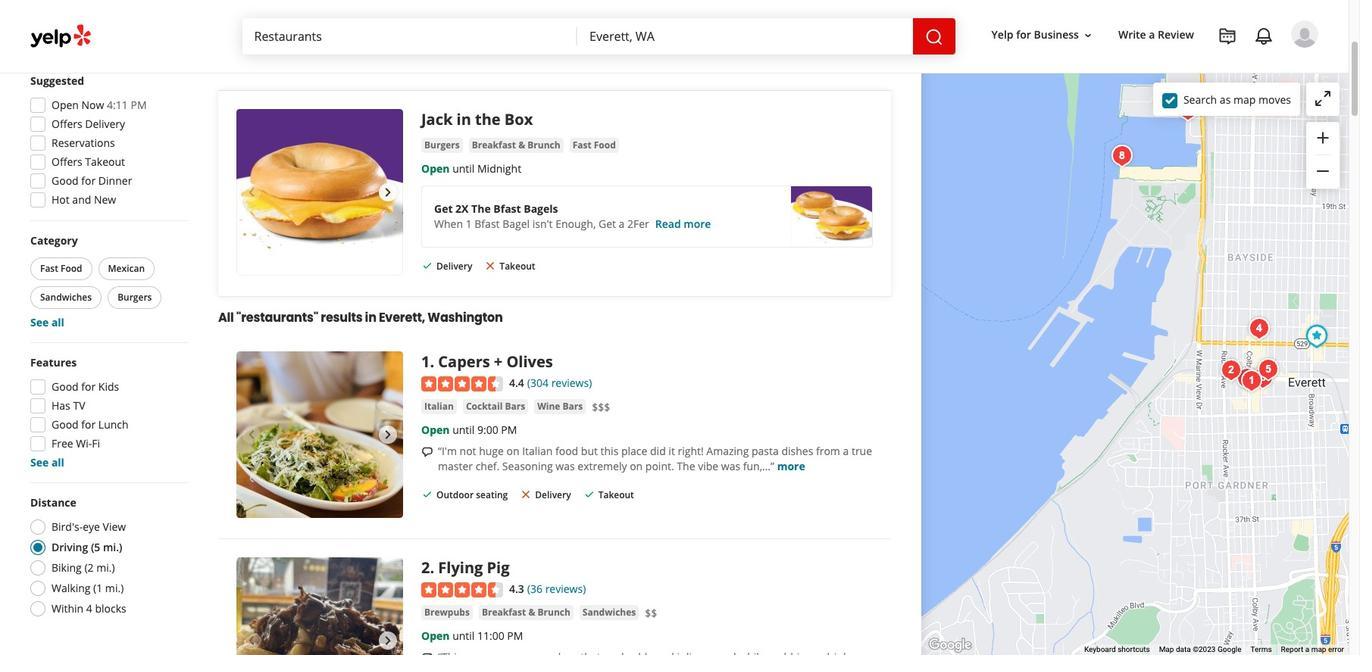 Task type: locate. For each thing, give the bounding box(es) containing it.
1 vertical spatial sandwiches button
[[580, 605, 639, 621]]

0 horizontal spatial from
[[484, 13, 508, 27]]

1 all from the top
[[51, 315, 64, 330]]

&
[[519, 139, 525, 152], [529, 606, 535, 619]]

open down italian "link"
[[421, 423, 450, 437]]

1 vertical spatial breakfast & brunch button
[[479, 605, 574, 621]]

0 vertical spatial next image
[[379, 426, 397, 444]]

distance
[[30, 496, 76, 510]]

breakfast & brunch for fast food
[[472, 139, 561, 152]]

for down offers takeout
[[81, 174, 96, 188]]

outdoor seating
[[437, 56, 508, 69], [437, 489, 508, 502]]

0 horizontal spatial italian
[[424, 400, 454, 413]]

all
[[218, 309, 234, 327]]

outdoor seating up jack in the box link
[[437, 56, 508, 69]]

16 close v2 image
[[485, 260, 497, 272]]

0 vertical spatial .
[[430, 352, 434, 372]]

seating for 16 checkmark v2 image below 16 speech v2 icon
[[476, 489, 508, 502]]

good up the hot
[[52, 174, 79, 188]]

seating down chef.
[[476, 489, 508, 502]]

fisherman jack's image
[[1173, 95, 1204, 125]]

see all button up features
[[30, 315, 64, 330]]

reservations
[[52, 136, 115, 150]]

4.4 star rating image
[[421, 377, 503, 392]]

fast food for the right fast food button
[[573, 139, 616, 152]]

1 vertical spatial food
[[61, 262, 82, 275]]

from left your
[[484, 13, 508, 27]]

1 vertical spatial offers
[[52, 155, 82, 169]]

©2023
[[1193, 646, 1216, 654]]

burgers
[[424, 139, 460, 152], [118, 291, 152, 304]]

breakfast & brunch button for brewpubs
[[479, 605, 574, 621]]

3 until from the top
[[453, 629, 475, 643]]

0 vertical spatial pm
[[131, 98, 147, 112]]

for
[[1016, 28, 1031, 42], [81, 174, 96, 188], [81, 380, 96, 394], [81, 418, 96, 432]]

the down right!
[[677, 459, 695, 474]]

2 outdoor seating from the top
[[437, 489, 508, 502]]

16 close v2 image
[[520, 489, 532, 501]]

2 vertical spatial mi.)
[[105, 581, 124, 596]]

2 until from the top
[[453, 423, 475, 437]]

fast food inside group
[[40, 262, 82, 275]]

1 horizontal spatial 1
[[466, 217, 472, 231]]

was down food
[[556, 459, 575, 474]]

pm right 9:00
[[501, 423, 517, 437]]

0 vertical spatial mi.)
[[103, 540, 122, 555]]

previous image for 2
[[243, 632, 261, 650]]

option group
[[26, 496, 188, 621]]

1 vertical spatial burgers button
[[108, 286, 162, 309]]

seating for 16 checkmark v2 image below things to do, nail salons, plumbers field
[[476, 56, 508, 69]]

1 horizontal spatial read
[[688, 13, 714, 27]]

0 vertical spatial breakfast & brunch
[[472, 139, 561, 152]]

0 horizontal spatial $$
[[85, 27, 95, 40]]

all for category
[[51, 315, 64, 330]]

previous image for 1
[[243, 426, 261, 444]]

1 vertical spatial read
[[655, 217, 681, 231]]

breakfast & brunch link for brewpubs
[[479, 605, 574, 621]]

outdoor seating down chef.
[[437, 489, 508, 502]]

1 horizontal spatial on
[[630, 459, 643, 474]]

0 vertical spatial see all button
[[30, 315, 64, 330]]

fast food button down category
[[30, 258, 92, 280]]

vibe
[[698, 459, 719, 474]]

bfast left bagel at the left top of the page
[[475, 217, 500, 231]]

2 vertical spatial until
[[453, 629, 475, 643]]

4
[[86, 602, 92, 616]]

breakfast for brewpubs
[[482, 606, 526, 619]]

$$ inside 'button'
[[85, 27, 95, 40]]

1 bars from the left
[[505, 400, 525, 413]]

fast food down category
[[40, 262, 82, 275]]

0 vertical spatial slideshow element
[[236, 109, 403, 276]]

2 horizontal spatial delivery
[[535, 489, 571, 502]]

breakfast down 4.3
[[482, 606, 526, 619]]

capers + olives link
[[438, 352, 553, 372]]

things to do, nail salons, plumbers text field
[[242, 18, 578, 55]]

0 horizontal spatial fast
[[40, 262, 58, 275]]

fast food button
[[570, 138, 619, 153], [30, 258, 92, 280]]

a inside "i'm not huge on italian food but this place did it right!  amazing pasta dishes from a true master chef. seasoning was extremely on point. the vibe was fun,…"
[[843, 444, 849, 458]]

until for flying
[[453, 629, 475, 643]]

1 horizontal spatial takeout
[[500, 260, 535, 273]]

map right as
[[1234, 92, 1256, 106]]

fast inside group
[[40, 262, 58, 275]]

1 horizontal spatial italian
[[522, 444, 553, 458]]

1 vertical spatial the
[[677, 459, 695, 474]]

breakfast
[[605, 13, 651, 27]]

moves
[[1259, 92, 1291, 106]]

1 good from the top
[[52, 174, 79, 188]]

1 horizontal spatial map
[[1312, 646, 1327, 654]]

chef.
[[476, 459, 500, 474]]

0 vertical spatial bfast
[[494, 202, 521, 216]]

1 none field from the left
[[242, 18, 578, 55]]

read right 2fer
[[655, 217, 681, 231]]

breakfast & brunch link for burgers
[[469, 138, 564, 153]]

open inside group
[[52, 98, 79, 112]]

jack
[[421, 109, 453, 130]]

sandwiches down category
[[40, 291, 92, 304]]

1 until from the top
[[453, 162, 475, 176]]

None field
[[242, 18, 578, 55], [578, 18, 913, 55]]

bird's-eye view
[[52, 520, 126, 534]]

shortcuts
[[1118, 646, 1150, 654]]

delivery
[[85, 117, 125, 131], [437, 260, 472, 273], [535, 489, 571, 502]]

map
[[1159, 646, 1174, 654]]

1 vertical spatial pm
[[501, 423, 517, 437]]

sandwiches down (36 reviews)
[[583, 606, 636, 619]]

2 see from the top
[[30, 455, 49, 470]]

& down box
[[519, 139, 525, 152]]

all
[[51, 315, 64, 330], [51, 455, 64, 470]]

0 vertical spatial good
[[52, 174, 79, 188]]

food
[[555, 444, 578, 458]]

more
[[454, 13, 481, 27], [717, 13, 744, 27], [684, 217, 711, 231], [777, 459, 805, 474]]

from right dishes
[[816, 444, 840, 458]]

2 . from the top
[[430, 558, 434, 578]]

16 speech v2 image
[[421, 446, 434, 458]]

error
[[1329, 646, 1344, 654]]

a right 'report'
[[1306, 646, 1310, 654]]

1 outdoor seating from the top
[[437, 56, 508, 69]]

1 horizontal spatial sandwiches
[[583, 606, 636, 619]]

1 vertical spatial fast food
[[40, 262, 82, 275]]

map left error
[[1312, 646, 1327, 654]]

for for lunch
[[81, 418, 96, 432]]

reviews) for 1 . capers + olives
[[551, 376, 592, 390]]

1 vertical spatial fast food button
[[30, 258, 92, 280]]

bfast up bagel at the left top of the page
[[494, 202, 521, 216]]

0 vertical spatial see
[[30, 315, 49, 330]]

0 vertical spatial fast food
[[573, 139, 616, 152]]

breakfast & brunch link down (36
[[479, 605, 574, 621]]

mi.) for walking (1 mi.)
[[105, 581, 124, 596]]

offers down reservations on the top left of page
[[52, 155, 82, 169]]

breakfast & brunch down (36
[[482, 606, 571, 619]]

the
[[471, 202, 491, 216], [677, 459, 695, 474]]

0 horizontal spatial the
[[471, 202, 491, 216]]

1 horizontal spatial $$
[[645, 606, 657, 621]]

jack in the box link
[[421, 109, 533, 130]]

2 see all button from the top
[[30, 455, 64, 470]]

breakfast & brunch button
[[469, 138, 564, 153], [479, 605, 574, 621]]

mi.)
[[103, 540, 122, 555], [96, 561, 115, 575], [105, 581, 124, 596]]

right!
[[678, 444, 704, 458]]

sandwiches for the rightmost sandwiches button
[[583, 606, 636, 619]]

when
[[434, 217, 463, 231]]

map region
[[832, 45, 1360, 656]]

0 vertical spatial on
[[507, 444, 520, 458]]

bars inside button
[[563, 400, 583, 413]]

& for fast food
[[519, 139, 525, 152]]

open for open until 9:00 pm
[[421, 423, 450, 437]]

slideshow element
[[236, 109, 403, 276], [236, 352, 403, 519], [236, 558, 403, 656]]

with
[[581, 13, 602, 27]]

flying pig image
[[1216, 355, 1247, 386]]

search image
[[925, 28, 943, 46]]

open up 16 speech v2 image
[[421, 629, 450, 643]]

2 vertical spatial delivery
[[535, 489, 571, 502]]

none field things to do, nail salons, plumbers
[[242, 18, 578, 55]]

the inside "i'm not huge on italian food but this place did it right!  amazing pasta dishes from a true master chef. seasoning was extremely on point. the vibe was fun,…"
[[677, 459, 695, 474]]

1 was from the left
[[556, 459, 575, 474]]

huge
[[479, 444, 504, 458]]

map
[[1234, 92, 1256, 106], [1312, 646, 1327, 654]]

1 seating from the top
[[476, 56, 508, 69]]

0 vertical spatial previous image
[[243, 426, 261, 444]]

see all button down free
[[30, 455, 64, 470]]

in right results
[[365, 309, 376, 327]]

get for get 2x the bfast bagels when 1 bfast bagel isn't enough, get a 2fer read more
[[434, 202, 453, 216]]

until down burgers link
[[453, 162, 475, 176]]

2 vertical spatial get
[[599, 217, 616, 231]]

0 vertical spatial fast food button
[[570, 138, 619, 153]]

sandwiches button down category
[[30, 286, 102, 309]]

1 horizontal spatial bars
[[563, 400, 583, 413]]

0 horizontal spatial fast food
[[40, 262, 82, 275]]

11:00
[[477, 629, 505, 643]]

read left go.
[[688, 13, 714, 27]]

takeout for 16 close v2 image
[[500, 260, 535, 273]]

breakfast & brunch for sandwiches
[[482, 606, 571, 619]]

delivery right 16 close v2 icon
[[535, 489, 571, 502]]

fast up "get 2x the bfast bagels when 1 bfast bagel isn't enough, get a 2fer read more" in the top of the page
[[573, 139, 592, 152]]

.
[[430, 352, 434, 372], [430, 558, 434, 578]]

16 checkmark v2 image
[[421, 56, 434, 68], [421, 489, 434, 501], [583, 489, 595, 501]]

0 vertical spatial italian
[[424, 400, 454, 413]]

burgers link
[[421, 138, 463, 153]]

1 vertical spatial mi.)
[[96, 561, 115, 575]]

1 vertical spatial good
[[52, 380, 79, 394]]

from inside "i'm not huge on italian food but this place did it right!  amazing pasta dishes from a true master chef. seasoning was extremely on point. the vibe was fun,…"
[[816, 444, 840, 458]]

search
[[1184, 92, 1217, 106]]

previous image
[[243, 426, 261, 444], [243, 632, 261, 650]]

1 vertical spatial in
[[365, 309, 376, 327]]

1 vertical spatial breakfast & brunch
[[482, 606, 571, 619]]

for right yelp at the right
[[1016, 28, 1031, 42]]

open for open until midnight
[[421, 162, 450, 176]]

burgers inside group
[[118, 291, 152, 304]]

user actions element
[[980, 19, 1340, 112]]

good up free
[[52, 418, 79, 432]]

breakfast & brunch down box
[[472, 139, 561, 152]]

1 horizontal spatial burgers button
[[421, 138, 463, 153]]

in
[[457, 109, 471, 130], [365, 309, 376, 327]]

isn't
[[533, 217, 553, 231]]

burgers button
[[421, 138, 463, 153], [108, 286, 162, 309]]

group containing category
[[27, 233, 188, 330]]

(36 reviews)
[[527, 582, 586, 597]]

1 down 2x
[[466, 217, 472, 231]]

breakfast & brunch button down (36
[[479, 605, 574, 621]]

0 horizontal spatial map
[[1234, 92, 1256, 106]]

morning
[[536, 13, 578, 27]]

1 next image from the top
[[379, 426, 397, 444]]

3 good from the top
[[52, 418, 79, 432]]

wine
[[537, 400, 560, 413]]

a left 2fer
[[619, 217, 625, 231]]

see all up features
[[30, 315, 64, 330]]

brunch for fast food
[[528, 139, 561, 152]]

0 vertical spatial &
[[519, 139, 525, 152]]

the right 2x
[[471, 202, 491, 216]]

2 offers from the top
[[52, 155, 82, 169]]

1 horizontal spatial was
[[721, 459, 741, 474]]

yelp
[[992, 28, 1014, 42]]

brunch down (36 reviews)
[[538, 606, 571, 619]]

1 vertical spatial .
[[430, 558, 434, 578]]

reviews) up wine bars
[[551, 376, 592, 390]]

burgers down "mexican" button at the left of page
[[118, 291, 152, 304]]

open for open now 4:11 pm
[[52, 98, 79, 112]]

for inside button
[[1016, 28, 1031, 42]]

1 vertical spatial breakfast
[[482, 606, 526, 619]]

0 vertical spatial food
[[594, 139, 616, 152]]

2 was from the left
[[721, 459, 741, 474]]

burgers down "jack"
[[424, 139, 460, 152]]

bars
[[505, 400, 525, 413], [563, 400, 583, 413]]

2 previous image from the top
[[243, 632, 261, 650]]

write a review
[[1119, 28, 1194, 42]]

. left capers
[[430, 352, 434, 372]]

seating up the
[[476, 56, 508, 69]]

1 vertical spatial delivery
[[437, 260, 472, 273]]

zoom in image
[[1314, 129, 1332, 147]]

bars down 4.4
[[505, 400, 525, 413]]

category
[[30, 233, 78, 248]]

0 vertical spatial sandwiches button
[[30, 286, 102, 309]]

enough,
[[556, 217, 596, 231]]

0 vertical spatial burgers
[[424, 139, 460, 152]]

walking
[[52, 581, 91, 596]]

0 vertical spatial outdoor
[[437, 56, 474, 69]]

now
[[82, 98, 104, 112]]

for left the kids on the left bottom of the page
[[81, 380, 96, 394]]

0 horizontal spatial sandwiches
[[40, 291, 92, 304]]

slideshow element for 1
[[236, 352, 403, 519]]

1 vertical spatial seating
[[476, 489, 508, 502]]

outdoor seating for 16 checkmark v2 image below things to do, nail salons, plumbers field
[[437, 56, 508, 69]]

mexican
[[108, 262, 145, 275]]

fast food button up "get 2x the bfast bagels when 1 bfast bagel isn't enough, get a 2fer read more" in the top of the page
[[570, 138, 619, 153]]

good up the "has tv"
[[52, 380, 79, 394]]

anthony's homeport everett image
[[1107, 141, 1138, 171]]

fast down category
[[40, 262, 58, 275]]

1 vertical spatial see all button
[[30, 455, 64, 470]]

breakfast for burgers
[[472, 139, 516, 152]]

cocktail
[[466, 400, 503, 413]]

takeout down extremely
[[598, 489, 634, 502]]

pm right 4:11
[[131, 98, 147, 112]]

takeout inside group
[[85, 155, 125, 169]]

until left 11:00
[[453, 629, 475, 643]]

italian down the 4.4 star rating image
[[424, 400, 454, 413]]

1 see all button from the top
[[30, 315, 64, 330]]

1 vertical spatial fast
[[40, 262, 58, 275]]

bars right wine
[[563, 400, 583, 413]]

0 vertical spatial 1
[[466, 217, 472, 231]]

2 all from the top
[[51, 455, 64, 470]]

1 see all from the top
[[30, 315, 64, 330]]

1 vertical spatial outdoor seating
[[437, 489, 508, 502]]

see up features
[[30, 315, 49, 330]]

0 vertical spatial $$
[[85, 27, 95, 40]]

everett,
[[379, 309, 425, 327]]

breakfast & brunch link down box
[[469, 138, 564, 153]]

a left true
[[843, 444, 849, 458]]

1 vertical spatial see
[[30, 455, 49, 470]]

until up not
[[453, 423, 475, 437]]

next image for 2 . flying pig
[[379, 632, 397, 650]]

0 horizontal spatial takeout
[[85, 155, 125, 169]]

$$ right $
[[85, 27, 95, 40]]

food inside group
[[61, 262, 82, 275]]

open down suggested
[[52, 98, 79, 112]]

2 bars from the left
[[563, 400, 583, 413]]

jack in the box image
[[1302, 321, 1332, 352]]

2 slideshow element from the top
[[236, 352, 403, 519]]

1 vertical spatial bfast
[[475, 217, 500, 231]]

luca italian restaurant image
[[1254, 355, 1284, 385]]

$$ right sandwiches link in the left of the page
[[645, 606, 657, 621]]

None search field
[[242, 18, 955, 55]]

sandwiches button down (36 reviews)
[[580, 605, 639, 621]]

(304 reviews)
[[527, 376, 592, 390]]

all for features
[[51, 455, 64, 470]]

0 vertical spatial see all
[[30, 315, 64, 330]]

italian up seasoning
[[522, 444, 553, 458]]

projects image
[[1219, 27, 1237, 45]]

2 seating from the top
[[476, 489, 508, 502]]

for up 'wi-'
[[81, 418, 96, 432]]

open for open until 11:00 pm
[[421, 629, 450, 643]]

0 vertical spatial all
[[51, 315, 64, 330]]

burgers for burgers button inside group
[[118, 291, 152, 304]]

0 horizontal spatial bars
[[505, 400, 525, 413]]

outdoor down things to do, nail salons, plumbers field
[[437, 56, 474, 69]]

takeout right 16 close v2 image
[[500, 260, 535, 273]]

nolan p. image
[[1291, 20, 1319, 48]]

16 checkmark v2 image down things to do, nail salons, plumbers field
[[421, 56, 434, 68]]

1 outdoor from the top
[[437, 56, 474, 69]]

breakfast & brunch button down box
[[469, 138, 564, 153]]

see
[[30, 315, 49, 330], [30, 455, 49, 470]]

yelp for business
[[992, 28, 1079, 42]]

burgers button down "mexican" button at the left of page
[[108, 286, 162, 309]]

on up seasoning
[[507, 444, 520, 458]]

fast food up "get 2x the bfast bagels when 1 bfast bagel isn't enough, get a 2fer read more" in the top of the page
[[573, 139, 616, 152]]

2 good from the top
[[52, 380, 79, 394]]

read
[[688, 13, 714, 27], [655, 217, 681, 231]]

until
[[453, 162, 475, 176], [453, 423, 475, 437], [453, 629, 475, 643]]

0 vertical spatial seating
[[476, 56, 508, 69]]

in left the
[[457, 109, 471, 130]]

map for moves
[[1234, 92, 1256, 106]]

1 horizontal spatial delivery
[[437, 260, 472, 273]]

0 vertical spatial in
[[457, 109, 471, 130]]

1 vertical spatial previous image
[[243, 632, 261, 650]]

see all down free
[[30, 455, 64, 470]]

2 see all from the top
[[30, 455, 64, 470]]

group
[[26, 74, 188, 212], [1307, 122, 1340, 189], [27, 233, 188, 330], [26, 355, 188, 471]]

1 see from the top
[[30, 315, 49, 330]]

delivery right 16 checkmark v2 icon
[[437, 260, 472, 273]]

all up features
[[51, 315, 64, 330]]

9:00
[[477, 423, 498, 437]]

for for dinner
[[81, 174, 96, 188]]

burgers button down "jack"
[[421, 138, 463, 153]]

mi.) right (1 at the left bottom of the page
[[105, 581, 124, 596]]

this
[[601, 444, 619, 458]]

1 . from the top
[[430, 352, 434, 372]]

1 offers from the top
[[52, 117, 82, 131]]

extremely
[[578, 459, 627, 474]]

2 none field from the left
[[578, 18, 913, 55]]

0 vertical spatial burgers button
[[421, 138, 463, 153]]

brewpubs link
[[421, 605, 473, 621]]

italian inside "i'm not huge on italian food but this place did it right!  amazing pasta dishes from a true master chef. seasoning was extremely on point. the vibe was fun,…"
[[522, 444, 553, 458]]

delivery for 16 checkmark v2 icon
[[437, 260, 472, 273]]

from left amazon
[[654, 13, 678, 27]]

1 left capers
[[421, 352, 430, 372]]

good
[[52, 174, 79, 188], [52, 380, 79, 394], [52, 418, 79, 432]]

$$ button
[[71, 22, 109, 45]]

within 4 blocks
[[52, 602, 126, 616]]

delivery down open now 4:11 pm
[[85, 117, 125, 131]]

3 slideshow element from the top
[[236, 558, 403, 656]]

2 vertical spatial slideshow element
[[236, 558, 403, 656]]

see for features
[[30, 455, 49, 470]]

was down "amazing"
[[721, 459, 741, 474]]

0 vertical spatial offers
[[52, 117, 82, 131]]

good for dinner
[[52, 174, 132, 188]]

0 vertical spatial sandwiches
[[40, 291, 92, 304]]

1 horizontal spatial in
[[457, 109, 471, 130]]

1 vertical spatial italian
[[522, 444, 553, 458]]

sandwiches for top sandwiches button
[[40, 291, 92, 304]]

2 horizontal spatial from
[[816, 444, 840, 458]]

0 vertical spatial get
[[434, 13, 452, 27]]

bfast
[[494, 202, 521, 216], [475, 217, 500, 231]]

1 previous image from the top
[[243, 426, 261, 444]]

see up distance
[[30, 455, 49, 470]]

open down burgers link
[[421, 162, 450, 176]]

the inside "get 2x the bfast bagels when 1 bfast bagel isn't enough, get a 2fer read more"
[[471, 202, 491, 216]]

open
[[52, 98, 79, 112], [421, 162, 450, 176], [421, 423, 450, 437], [421, 629, 450, 643]]

2 next image from the top
[[379, 632, 397, 650]]

next image
[[379, 426, 397, 444], [379, 632, 397, 650]]

takeout up dinner
[[85, 155, 125, 169]]

get for get more from your morning with breakfast from amazon go.
[[434, 13, 452, 27]]

search as map moves
[[1184, 92, 1291, 106]]

reviews) right (36
[[545, 582, 586, 597]]

1 horizontal spatial fast
[[573, 139, 592, 152]]

bagels
[[524, 202, 558, 216]]

0 horizontal spatial on
[[507, 444, 520, 458]]

0 horizontal spatial read
[[655, 217, 681, 231]]

amazon
[[681, 13, 722, 27]]

outdoor down master on the left
[[437, 489, 474, 502]]

0 vertical spatial takeout
[[85, 155, 125, 169]]

1 vertical spatial breakfast & brunch link
[[479, 605, 574, 621]]

mi.) right (2
[[96, 561, 115, 575]]

0 vertical spatial delivery
[[85, 117, 125, 131]]

1 vertical spatial outdoor
[[437, 489, 474, 502]]

sandwiches inside group
[[40, 291, 92, 304]]

& down (36
[[529, 606, 535, 619]]

bars inside button
[[505, 400, 525, 413]]

as
[[1220, 92, 1231, 106]]

. left flying
[[430, 558, 434, 578]]

good for good for kids
[[52, 380, 79, 394]]

1 vertical spatial next image
[[379, 632, 397, 650]]

breakfast up midnight
[[472, 139, 516, 152]]

offers up reservations on the top left of page
[[52, 117, 82, 131]]

0 vertical spatial breakfast & brunch button
[[469, 138, 564, 153]]

all down free
[[51, 455, 64, 470]]

(36 reviews) link
[[527, 581, 586, 597]]

1 vertical spatial 1
[[421, 352, 430, 372]]

delivery for 16 close v2 icon
[[535, 489, 571, 502]]



Task type: vqa. For each thing, say whether or not it's contained in the screenshot.
rightmost 24 chevron down v2 image
no



Task type: describe. For each thing, give the bounding box(es) containing it.
breakfast & brunch button for burgers
[[469, 138, 564, 153]]

4.4
[[509, 376, 524, 390]]

fun,…"
[[743, 459, 775, 474]]

seasoning
[[502, 459, 553, 474]]

olives
[[507, 352, 553, 372]]

4.3 link
[[509, 581, 524, 597]]

midnight
[[477, 162, 521, 176]]

2 . flying pig
[[421, 558, 510, 578]]

biking (2 mi.)
[[52, 561, 115, 575]]

results
[[321, 309, 363, 327]]

previous image
[[243, 184, 261, 202]]

wine bars button
[[534, 399, 586, 414]]

within
[[52, 602, 83, 616]]

1 horizontal spatial from
[[654, 13, 678, 27]]

fi
[[92, 437, 100, 451]]

"i'm
[[438, 444, 457, 458]]

dinner
[[98, 174, 132, 188]]

bars for cocktail bars
[[505, 400, 525, 413]]

. for 1
[[430, 352, 434, 372]]

2x
[[456, 202, 469, 216]]

(304
[[527, 376, 549, 390]]

report a map error
[[1281, 646, 1344, 654]]

terms
[[1251, 646, 1272, 654]]

read more
[[688, 13, 744, 27]]

2fer
[[628, 217, 649, 231]]

see all button for features
[[30, 455, 64, 470]]

bars for wine bars
[[563, 400, 583, 413]]

good for good for dinner
[[52, 174, 79, 188]]

0 vertical spatial fast
[[573, 139, 592, 152]]

open now 4:11 pm
[[52, 98, 147, 112]]

eye
[[83, 520, 100, 534]]

group containing suggested
[[26, 74, 188, 212]]

(1
[[93, 581, 102, 596]]

food for left fast food button
[[61, 262, 82, 275]]

google image
[[925, 636, 975, 656]]

hot and new
[[52, 193, 116, 207]]

0 horizontal spatial fast food button
[[30, 258, 92, 280]]

more inside "get 2x the bfast bagels when 1 bfast bagel isn't enough, get a 2fer read more"
[[684, 217, 711, 231]]

cocktail bars button
[[463, 399, 528, 414]]

0 horizontal spatial 1
[[421, 352, 430, 372]]

$ button
[[33, 22, 71, 45]]

option group containing distance
[[26, 496, 188, 621]]

burgers button inside group
[[108, 286, 162, 309]]

write
[[1119, 28, 1146, 42]]

café uu image
[[1248, 363, 1279, 393]]

next image
[[379, 184, 397, 202]]

0 horizontal spatial delivery
[[85, 117, 125, 131]]

box
[[505, 109, 533, 130]]

open until 11:00 pm
[[421, 629, 523, 643]]

but
[[581, 444, 598, 458]]

capers
[[438, 352, 490, 372]]

place
[[621, 444, 648, 458]]

see all for category
[[30, 315, 64, 330]]

report a map error link
[[1281, 646, 1344, 654]]

16eleven image
[[1244, 314, 1275, 344]]

map for error
[[1312, 646, 1327, 654]]

+
[[494, 352, 503, 372]]

view
[[103, 520, 126, 534]]

read inside "get 2x the bfast bagels when 1 bfast bagel isn't enough, get a 2fer read more"
[[655, 217, 681, 231]]

has tv
[[52, 399, 85, 413]]

slideshow element for 2
[[236, 558, 403, 656]]

blocks
[[95, 602, 126, 616]]

for for business
[[1016, 28, 1031, 42]]

. for 2
[[430, 558, 434, 578]]

offers for offers takeout
[[52, 155, 82, 169]]

flying
[[438, 558, 483, 578]]

1 vertical spatial $$
[[645, 606, 657, 621]]

open until midnight
[[421, 162, 521, 176]]

italian inside button
[[424, 400, 454, 413]]

zoom out image
[[1314, 162, 1332, 181]]

report
[[1281, 646, 1304, 654]]

red chilly restaurant image
[[1232, 364, 1263, 394]]

hot
[[52, 193, 70, 207]]

1 . capers + olives
[[421, 352, 553, 372]]

sandwiches link
[[580, 605, 639, 621]]

4:11
[[107, 98, 128, 112]]

next image for 1 . capers + olives
[[379, 426, 397, 444]]

google
[[1218, 646, 1242, 654]]

outdoor seating for 16 checkmark v2 image below 16 speech v2 icon
[[437, 489, 508, 502]]

get 2x the bfast bagels when 1 bfast bagel isn't enough, get a 2fer read more
[[434, 202, 711, 231]]

yelp for business button
[[986, 22, 1100, 49]]

for for kids
[[81, 380, 96, 394]]

1 horizontal spatial sandwiches button
[[580, 605, 639, 621]]

true
[[852, 444, 872, 458]]

16 speech v2 image
[[421, 652, 434, 656]]

not
[[460, 444, 476, 458]]

& for sandwiches
[[529, 606, 535, 619]]

4.3 star rating image
[[421, 583, 503, 598]]

16 checkmark v2 image down 16 speech v2 icon
[[421, 489, 434, 501]]

pm inside group
[[131, 98, 147, 112]]

"i'm not huge on italian food but this place did it right!  amazing pasta dishes from a true master chef. seasoning was extremely on point. the vibe was fun,…"
[[438, 444, 872, 474]]

see all button for category
[[30, 315, 64, 330]]

see all for features
[[30, 455, 64, 470]]

data
[[1176, 646, 1191, 654]]

expand map image
[[1314, 89, 1332, 108]]

takeout for 16 checkmark v2 image below extremely
[[598, 489, 634, 502]]

master
[[438, 459, 473, 474]]

pasta
[[752, 444, 779, 458]]

bird's-
[[52, 520, 83, 534]]

pig
[[487, 558, 510, 578]]

$$$
[[592, 400, 610, 414]]

dishes
[[782, 444, 813, 458]]

until for capers
[[453, 423, 475, 437]]

food for the right fast food button
[[594, 139, 616, 152]]

16 checkmark v2 image
[[421, 260, 434, 272]]

a right write
[[1149, 28, 1155, 42]]

go.
[[724, 13, 741, 27]]

notifications image
[[1255, 27, 1273, 45]]

address, neighborhood, city, state or zip text field
[[578, 18, 913, 55]]

1 inside "get 2x the bfast bagels when 1 bfast bagel isn't enough, get a 2fer read more"
[[466, 217, 472, 231]]

a inside "get 2x the bfast bagels when 1 bfast bagel isn't enough, get a 2fer read more"
[[619, 217, 625, 231]]

pm for 1 . capers + olives
[[501, 423, 517, 437]]

reviews) for 2 . flying pig
[[545, 582, 586, 597]]

2 outdoor from the top
[[437, 489, 474, 502]]

washington
[[428, 309, 503, 327]]

group containing features
[[26, 355, 188, 471]]

open until 9:00 pm
[[421, 423, 517, 437]]

business
[[1034, 28, 1079, 42]]

16 chevron down v2 image
[[1082, 29, 1094, 41]]

1 slideshow element from the top
[[236, 109, 403, 276]]

brunch for sandwiches
[[538, 606, 571, 619]]

free
[[52, 437, 73, 451]]

(304 reviews) link
[[527, 375, 592, 391]]

suggested
[[30, 74, 84, 88]]

driving
[[52, 540, 88, 555]]

offers for offers delivery
[[52, 117, 82, 131]]

"restaurants"
[[236, 309, 318, 327]]

good for good for lunch
[[52, 418, 79, 432]]

burgers for the topmost burgers button
[[424, 139, 460, 152]]

offers delivery
[[52, 117, 125, 131]]

none field address, neighborhood, city, state or zip
[[578, 18, 913, 55]]

fast food for left fast food button
[[40, 262, 82, 275]]

good for lunch
[[52, 418, 129, 432]]

0 vertical spatial read
[[688, 13, 714, 27]]

brewpubs
[[424, 606, 470, 619]]

see for category
[[30, 315, 49, 330]]

mi.) for biking (2 mi.)
[[96, 561, 115, 575]]

mi.) for driving (5 mi.)
[[103, 540, 122, 555]]

kids
[[98, 380, 119, 394]]

(2
[[84, 561, 94, 575]]

pm for 2 . flying pig
[[507, 629, 523, 643]]

1 horizontal spatial fast food button
[[570, 138, 619, 153]]

0 horizontal spatial in
[[365, 309, 376, 327]]

16 checkmark v2 image down extremely
[[583, 489, 595, 501]]

capers + olives image
[[1237, 366, 1267, 396]]

2
[[421, 558, 430, 578]]

(36
[[527, 582, 543, 597]]



